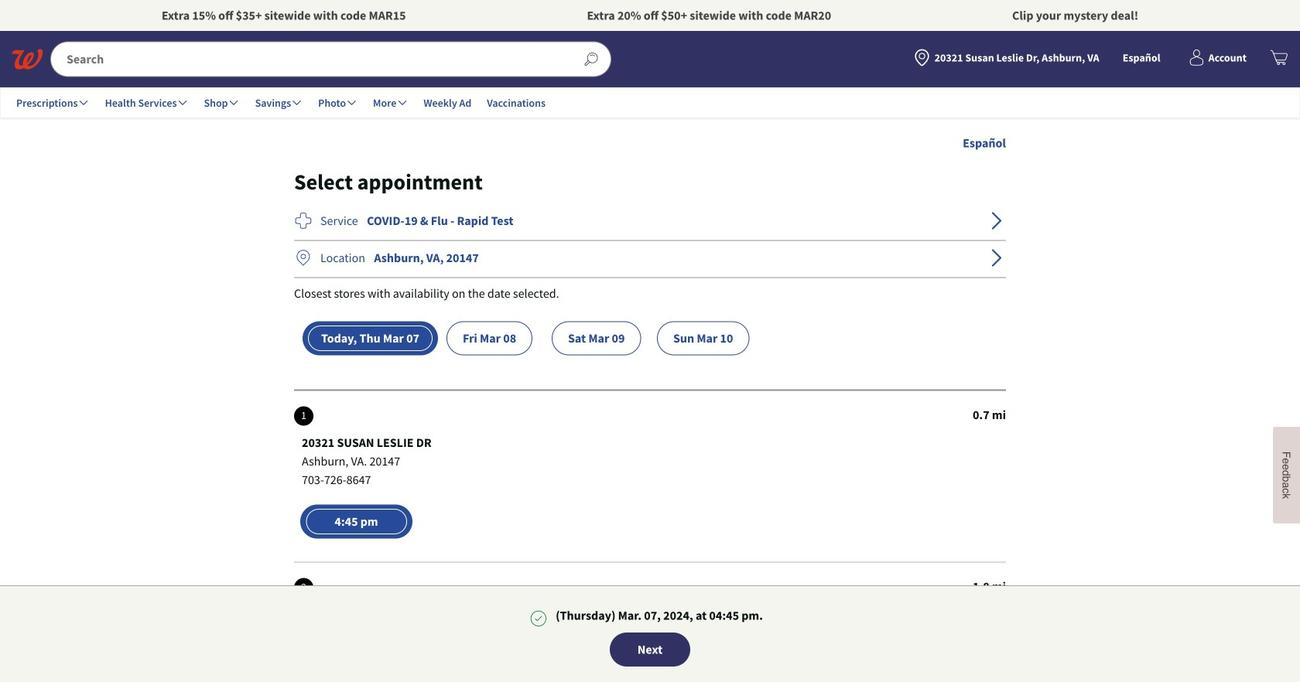 Task type: locate. For each thing, give the bounding box(es) containing it.
1 horizontal spatial list item
[[418, 677, 530, 683]]

1 vertical spatial list
[[300, 677, 530, 683]]

list
[[294, 322, 928, 356], [300, 677, 530, 683]]

list item
[[300, 677, 413, 683], [418, 677, 530, 683]]

walgreens: trusted since 1901 image
[[12, 49, 43, 69]]

top navigation with the logo, search field, account and cart element
[[0, 31, 1300, 118]]

Search by keyword or item number text field
[[51, 42, 584, 76]]

group
[[300, 677, 530, 683]]

0 horizontal spatial list item
[[300, 677, 413, 683]]

rx health image
[[285, 203, 322, 239]]



Task type: describe. For each thing, give the bounding box(es) containing it.
0 vertical spatial list
[[294, 322, 928, 356]]

2 list item from the left
[[418, 677, 530, 683]]

1 list item from the left
[[300, 677, 413, 683]]

search image
[[576, 44, 606, 74]]

account. element
[[1209, 50, 1247, 66]]



